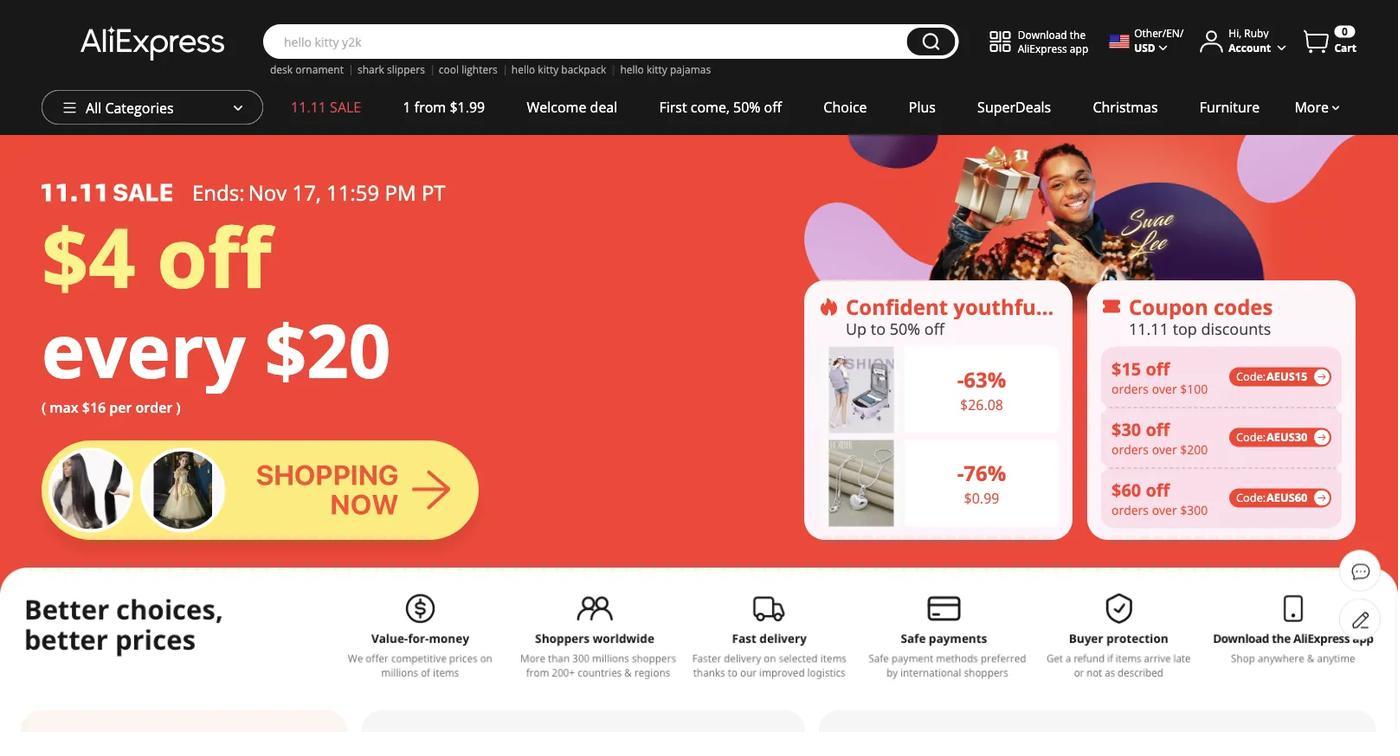 Task type: vqa. For each thing, say whether or not it's contained in the screenshot.
text field
no



Task type: locate. For each thing, give the bounding box(es) containing it.
3 over from the top
[[1152, 502, 1177, 518]]

3 code: from the top
[[1237, 491, 1266, 506]]

11.11 left top
[[1129, 318, 1169, 339]]

2 code: from the top
[[1237, 430, 1266, 445]]

11.11 sale
[[291, 98, 361, 116]]

$26.08
[[960, 396, 1004, 414]]

code: for $60 off
[[1237, 491, 1266, 506]]

app
[[1070, 41, 1089, 55]]

superdeals link
[[957, 90, 1072, 125]]

off for $60 off orders over $300
[[1146, 478, 1170, 502]]

all categories
[[86, 99, 174, 117]]

0 vertical spatial -
[[957, 366, 964, 394]]

50% for come,
[[733, 98, 761, 116]]

2 product image image from the top
[[829, 440, 894, 527]]

code: left aeus60
[[1237, 491, 1266, 506]]

hello right the backpack
[[620, 62, 644, 77]]

christmas link
[[1072, 90, 1179, 125]]

furniture link
[[1179, 90, 1281, 125]]

off inside first come, 50% off link
[[764, 98, 782, 116]]

-
[[957, 366, 964, 394], [957, 459, 964, 487]]

code: left aeus30
[[1237, 430, 1266, 445]]

1 horizontal spatial icon image
[[1102, 297, 1122, 317]]

hello
[[512, 62, 535, 77], [620, 62, 644, 77]]

icon image left coupon
[[1102, 297, 1122, 317]]

to
[[871, 318, 886, 339]]

1 vertical spatial orders
[[1112, 441, 1149, 458]]

2 icon image from the left
[[1102, 297, 1122, 317]]

2 kitty from the left
[[647, 62, 668, 77]]

welcome
[[527, 98, 587, 116]]

orders up $60
[[1112, 441, 1149, 458]]

orders up $30
[[1112, 381, 1149, 397]]

1 horizontal spatial kitty
[[647, 62, 668, 77]]

furniture
[[1200, 98, 1260, 116]]

over left $200
[[1152, 441, 1177, 458]]

off inside $15 off orders over $100
[[1146, 357, 1170, 381]]

hi, ruby
[[1229, 26, 1269, 40]]

2 over from the top
[[1152, 441, 1177, 458]]

shark slippers link
[[358, 62, 425, 77]]

0 vertical spatial over
[[1152, 381, 1177, 397]]

hello kitty backpack link
[[512, 62, 607, 77]]

aeus30
[[1267, 430, 1308, 445]]

download the aliexpress app
[[1018, 27, 1089, 55]]

over inside $30 off orders over $200
[[1152, 441, 1177, 458]]

hello kitty y2k text field
[[275, 33, 899, 50]]

pajamas
[[670, 62, 711, 77]]

0 vertical spatial product image image
[[829, 347, 894, 433]]

1 icon image from the left
[[818, 297, 839, 317]]

kitty for backpack
[[538, 62, 559, 77]]

$20
[[265, 300, 391, 400]]

product image image
[[829, 347, 894, 433], [829, 440, 894, 527]]

icon image left confident
[[818, 297, 839, 317]]

0 horizontal spatial kitty
[[538, 62, 559, 77]]

over inside $60 off orders over $300
[[1152, 502, 1177, 518]]

orders inside $15 off orders over $100
[[1112, 381, 1149, 397]]

off inside $30 off orders over $200
[[1146, 418, 1170, 441]]

$0.99
[[964, 489, 1000, 508]]

code: aeus60
[[1237, 491, 1308, 506]]

off for $30 off orders over $200
[[1146, 418, 1170, 441]]

lighters
[[462, 62, 498, 77]]

$1.99
[[450, 98, 485, 116]]

hello kitty pajamas
[[620, 62, 711, 77]]

1 vertical spatial -
[[957, 459, 964, 487]]

3 orders from the top
[[1112, 502, 1149, 518]]

0 horizontal spatial 11.11
[[291, 98, 326, 116]]

off inside $60 off orders over $300
[[1146, 478, 1170, 502]]

welcome deal
[[527, 98, 618, 116]]

1 product image image from the top
[[829, 347, 894, 433]]

(
[[42, 398, 46, 417]]

$15
[[1112, 357, 1142, 381]]

1 code: from the top
[[1237, 369, 1266, 385]]

up
[[846, 318, 867, 339]]

2 vertical spatial orders
[[1112, 502, 1149, 518]]

0 horizontal spatial icon image
[[818, 297, 839, 317]]

1 horizontal spatial 50%
[[890, 318, 921, 339]]

63%
[[964, 366, 1007, 394]]

over inside $15 off orders over $100
[[1152, 381, 1177, 397]]

hello right lighters
[[512, 62, 535, 77]]

- for 63%
[[957, 366, 964, 394]]

1 vertical spatial over
[[1152, 441, 1177, 458]]

from
[[415, 98, 446, 116]]

top
[[1173, 318, 1198, 339]]

orders inside $60 off orders over $300
[[1112, 502, 1149, 518]]

orders for $30
[[1112, 441, 1149, 458]]

50% right come,
[[733, 98, 761, 116]]

kitty
[[538, 62, 559, 77], [647, 62, 668, 77]]

icon image for confident youthful styles
[[818, 297, 839, 317]]

$30 off orders over $200
[[1112, 418, 1208, 458]]

usd
[[1135, 40, 1156, 54]]

orders left $300 on the right of page
[[1112, 502, 1149, 518]]

1 kitty from the left
[[538, 62, 559, 77]]

1 hello from the left
[[512, 62, 535, 77]]

1 orders from the top
[[1112, 381, 1149, 397]]

icon image
[[818, 297, 839, 317], [1102, 297, 1122, 317]]

shark
[[358, 62, 384, 77]]

1 horizontal spatial 11.11
[[1129, 318, 1169, 339]]

code: left aeus15
[[1237, 369, 1266, 385]]

max
[[50, 398, 78, 417]]

welcome deal link
[[506, 90, 639, 125]]

1 vertical spatial code:
[[1237, 430, 1266, 445]]

0 vertical spatial code:
[[1237, 369, 1266, 385]]

11.11 left sale
[[291, 98, 326, 116]]

0 horizontal spatial hello
[[512, 62, 535, 77]]

kitty left the backpack
[[538, 62, 559, 77]]

sale
[[330, 98, 361, 116]]

code: aeus30
[[1237, 430, 1308, 445]]

- inside -63% $26.08
[[957, 366, 964, 394]]

None button
[[907, 28, 956, 55]]

confident
[[846, 293, 948, 321]]

1 vertical spatial 50%
[[890, 318, 921, 339]]

- down $26.08
[[957, 459, 964, 487]]

discounts
[[1202, 318, 1271, 339]]

50%
[[733, 98, 761, 116], [890, 318, 921, 339]]

1 vertical spatial 11.11
[[1129, 318, 1169, 339]]

2 - from the top
[[957, 459, 964, 487]]

1 horizontal spatial hello
[[620, 62, 644, 77]]

1
[[403, 98, 411, 116]]

/
[[1180, 26, 1184, 40]]

choice
[[824, 98, 867, 116]]

2 orders from the top
[[1112, 441, 1149, 458]]

desk ornament
[[270, 62, 344, 77]]

2 hello from the left
[[620, 62, 644, 77]]

0 horizontal spatial 50%
[[733, 98, 761, 116]]

code: for $15 off
[[1237, 369, 1266, 385]]

0 vertical spatial 11.11
[[291, 98, 326, 116]]

code:
[[1237, 369, 1266, 385], [1237, 430, 1266, 445], [1237, 491, 1266, 506]]

come,
[[691, 98, 730, 116]]

1 vertical spatial product image image
[[829, 440, 894, 527]]

0 vertical spatial orders
[[1112, 381, 1149, 397]]

coupon codes
[[1129, 293, 1273, 321]]

1 over from the top
[[1152, 381, 1177, 397]]

off for $4 off
[[157, 200, 271, 312]]

2 vertical spatial over
[[1152, 502, 1177, 518]]

50% right the to
[[890, 318, 921, 339]]

cart
[[1335, 41, 1357, 55]]

1 from $1.99
[[403, 98, 485, 116]]

- inside -76% $0.99
[[957, 459, 964, 487]]

ends: nov 17, 11:59 pm pt
[[192, 178, 446, 207]]

over left $300 on the right of page
[[1152, 502, 1177, 518]]

hello for hello kitty pajamas
[[620, 62, 644, 77]]

0 vertical spatial 50%
[[733, 98, 761, 116]]

over left $100 at the bottom
[[1152, 381, 1177, 397]]

2 vertical spatial code:
[[1237, 491, 1266, 506]]

off for $15 off orders over $100
[[1146, 357, 1170, 381]]

slippers
[[387, 62, 425, 77]]

$15 off orders over $100
[[1112, 357, 1208, 397]]

over for $15 off
[[1152, 381, 1177, 397]]

1 - from the top
[[957, 366, 964, 394]]

over
[[1152, 381, 1177, 397], [1152, 441, 1177, 458], [1152, 502, 1177, 518]]

other/
[[1135, 26, 1167, 40]]

coupon bg image
[[1102, 347, 1342, 529]]

orders inside $30 off orders over $200
[[1112, 441, 1149, 458]]

coupon
[[1129, 293, 1209, 321]]

desk ornament link
[[270, 62, 344, 77]]

orders for $60
[[1112, 502, 1149, 518]]

- up $26.08
[[957, 366, 964, 394]]

kitty left pajamas
[[647, 62, 668, 77]]

code: aeus15
[[1237, 369, 1308, 385]]



Task type: describe. For each thing, give the bounding box(es) containing it.
plus link
[[888, 90, 957, 125]]

$30
[[1112, 418, 1142, 441]]

pt
[[422, 178, 446, 207]]

11.11 for 11.11 top discounts
[[1129, 318, 1169, 339]]

11.11 for 11.11 sale
[[291, 98, 326, 116]]

- for 76%
[[957, 459, 964, 487]]

ends:
[[192, 178, 245, 207]]

cool lighters
[[439, 62, 498, 77]]

11.11 sale link
[[270, 90, 382, 125]]

$200
[[1181, 441, 1208, 458]]

$60
[[1112, 478, 1142, 502]]

kitty for pajamas
[[647, 62, 668, 77]]

desk
[[270, 62, 293, 77]]

hello kitty backpack
[[512, 62, 607, 77]]

76%
[[964, 459, 1007, 487]]

$300
[[1181, 502, 1208, 518]]

17,
[[292, 178, 321, 207]]

over for $60 off
[[1152, 502, 1177, 518]]

icon image for coupon codes
[[1102, 297, 1122, 317]]

every
[[42, 300, 246, 400]]

christmas
[[1093, 98, 1158, 116]]

youthful
[[954, 293, 1043, 321]]

choice link
[[803, 90, 888, 125]]

aliexpress
[[1018, 41, 1068, 55]]

0 cart
[[1335, 24, 1357, 55]]

codes
[[1214, 293, 1273, 321]]

categories
[[105, 99, 174, 117]]

ruby
[[1245, 26, 1269, 40]]

per
[[109, 398, 132, 417]]

cool
[[439, 62, 459, 77]]

up to 50% off
[[846, 318, 945, 339]]

styles
[[1048, 293, 1108, 321]]

shark slippers
[[358, 62, 425, 77]]

cool lighters link
[[439, 62, 498, 77]]

download
[[1018, 27, 1068, 41]]

11:59
[[327, 178, 380, 207]]

$16
[[82, 398, 106, 417]]

en
[[1167, 26, 1180, 40]]

1 from $1.99 link
[[382, 90, 506, 125]]

order
[[136, 398, 173, 417]]

aeus15
[[1267, 369, 1308, 385]]

confident youthful styles
[[846, 293, 1108, 321]]

hi,
[[1229, 26, 1242, 40]]

50% for to
[[890, 318, 921, 339]]

hello kitty pajamas link
[[620, 62, 711, 77]]

deal
[[590, 98, 618, 116]]

hello for hello kitty backpack
[[512, 62, 535, 77]]

superdeals
[[978, 98, 1052, 116]]

product image image for -76%
[[829, 440, 894, 527]]

more
[[1295, 98, 1329, 116]]

product image image for -63%
[[829, 347, 894, 433]]

$100
[[1181, 381, 1208, 397]]

over for $30 off
[[1152, 441, 1177, 458]]

first
[[659, 98, 687, 116]]

$60 off orders over $300
[[1112, 478, 1208, 518]]

every $20 ( max $16 per order )
[[42, 300, 391, 417]]

first come, 50% off link
[[639, 90, 803, 125]]

0
[[1342, 24, 1348, 39]]

-63% $26.08
[[957, 366, 1007, 414]]

11.11 top discounts
[[1129, 318, 1271, 339]]

all
[[86, 99, 102, 117]]

-76% $0.99
[[957, 459, 1007, 508]]

nov
[[248, 178, 287, 207]]

first come, 50% off
[[659, 98, 782, 116]]

backpack
[[561, 62, 607, 77]]

code: for $30 off
[[1237, 430, 1266, 445]]

plus
[[909, 98, 936, 116]]

orders for $15
[[1112, 381, 1149, 397]]

pm
[[385, 178, 416, 207]]

other/ en /
[[1135, 26, 1184, 40]]

the
[[1070, 27, 1086, 41]]

$4 off
[[42, 200, 271, 312]]

ornament
[[296, 62, 344, 77]]

)
[[176, 398, 181, 417]]

$4
[[42, 200, 135, 312]]



